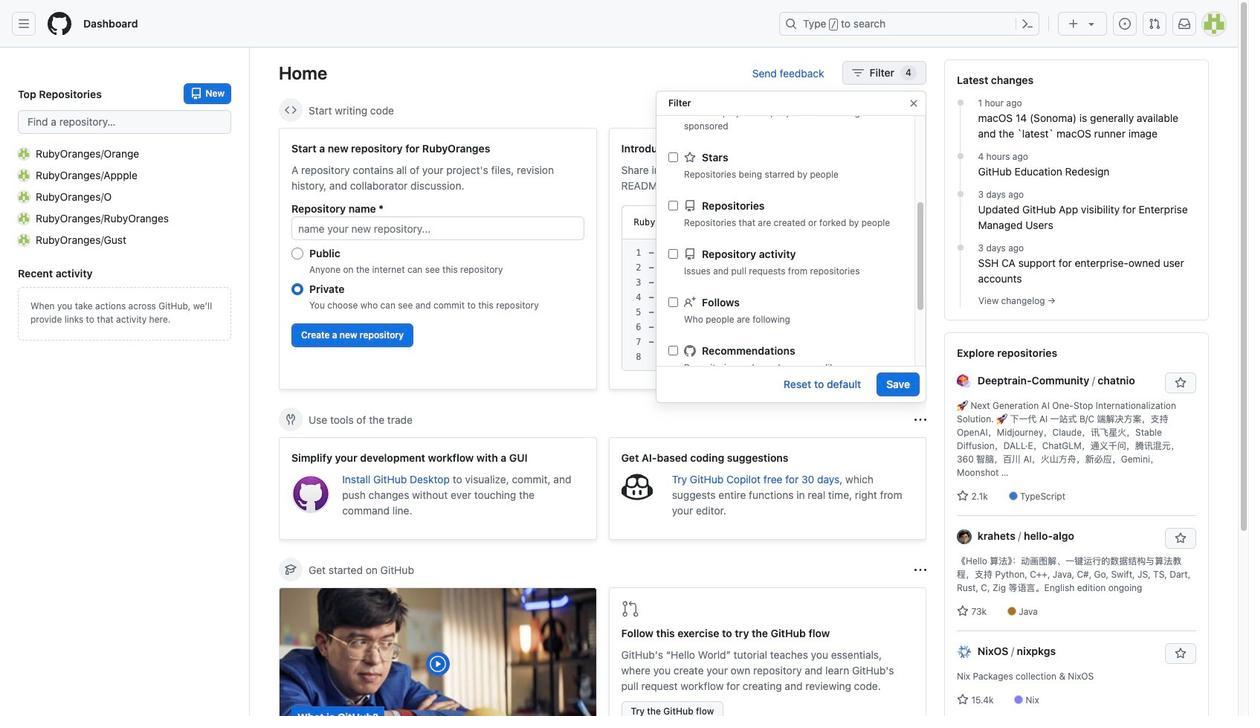 Task type: locate. For each thing, give the bounding box(es) containing it.
None radio
[[292, 248, 304, 260]]

rubyoranges image
[[18, 212, 30, 224]]

None checkbox
[[669, 153, 678, 162], [669, 201, 678, 211], [669, 346, 678, 356], [669, 153, 678, 162], [669, 201, 678, 211], [669, 346, 678, 356]]

star this repository image
[[1175, 377, 1187, 389], [1175, 533, 1187, 545], [1175, 648, 1187, 660]]

2 why am i seeing this? image from the top
[[915, 414, 927, 426]]

why am i seeing this? image for the introduce yourself with a profile readme element
[[915, 105, 927, 116]]

homepage image
[[48, 12, 71, 36]]

3 why am i seeing this? image from the top
[[915, 564, 927, 576]]

0 vertical spatial star this repository image
[[1175, 377, 1187, 389]]

appple image
[[18, 169, 30, 181]]

2 vertical spatial why am i seeing this? image
[[915, 564, 927, 576]]

simplify your development workflow with a gui element
[[279, 437, 597, 540]]

repo image
[[684, 200, 696, 212], [684, 248, 696, 260]]

explore repositories navigation
[[945, 333, 1210, 716]]

0 vertical spatial dot fill image
[[955, 188, 967, 200]]

introduce yourself with a profile readme element
[[609, 128, 927, 390]]

0 vertical spatial why am i seeing this? image
[[915, 105, 927, 116]]

start a new repository element
[[279, 128, 597, 390]]

None checkbox
[[669, 249, 678, 259], [669, 298, 678, 307], [669, 249, 678, 259], [669, 298, 678, 307]]

name your new repository... text field
[[292, 216, 584, 240]]

star image for '@krahets profile' icon
[[957, 606, 969, 617]]

play image
[[429, 655, 447, 673]]

star this repository image for @deeptrain-community profile icon
[[1175, 377, 1187, 389]]

0 vertical spatial repo image
[[684, 200, 696, 212]]

1 vertical spatial dot fill image
[[955, 150, 967, 162]]

dot fill image
[[955, 97, 967, 109], [955, 150, 967, 162]]

0 vertical spatial dot fill image
[[955, 97, 967, 109]]

what is github? image
[[280, 588, 596, 716]]

1 why am i seeing this? image from the top
[[915, 105, 927, 116]]

mark github image
[[684, 345, 696, 357]]

3 star this repository image from the top
[[1175, 648, 1187, 660]]

what is github? element
[[279, 588, 597, 716]]

dot fill image
[[955, 188, 967, 200], [955, 242, 967, 254]]

@krahets profile image
[[957, 530, 972, 545]]

star image
[[684, 151, 696, 163], [957, 490, 969, 502], [957, 606, 969, 617], [957, 694, 969, 706]]

menu
[[657, 0, 915, 386]]

1 star this repository image from the top
[[1175, 377, 1187, 389]]

command palette image
[[1022, 18, 1034, 30]]

git pull request image
[[622, 600, 639, 618]]

1 dot fill image from the top
[[955, 188, 967, 200]]

2 vertical spatial star this repository image
[[1175, 648, 1187, 660]]

None submit
[[854, 212, 902, 233]]

2 star this repository image from the top
[[1175, 533, 1187, 545]]

None radio
[[292, 283, 304, 295]]

1 vertical spatial repo image
[[684, 248, 696, 260]]

star image for @deeptrain-community profile icon
[[957, 490, 969, 502]]

Find a repository… text field
[[18, 110, 231, 134]]

person add image
[[684, 296, 696, 308]]

why am i seeing this? image
[[915, 105, 927, 116], [915, 414, 927, 426], [915, 564, 927, 576]]

1 vertical spatial dot fill image
[[955, 242, 967, 254]]

triangle down image
[[1086, 18, 1098, 30]]

1 vertical spatial why am i seeing this? image
[[915, 414, 927, 426]]

1 vertical spatial star this repository image
[[1175, 533, 1187, 545]]

notifications image
[[1179, 18, 1191, 30]]

plus image
[[1068, 18, 1080, 30]]

gust image
[[18, 234, 30, 246]]



Task type: describe. For each thing, give the bounding box(es) containing it.
none radio inside start a new repository element
[[292, 283, 304, 295]]

code image
[[285, 104, 297, 116]]

issue opened image
[[1120, 18, 1131, 30]]

close menu image
[[908, 97, 920, 109]]

try the github flow element
[[609, 588, 927, 716]]

git pull request image
[[1149, 18, 1161, 30]]

Top Repositories search field
[[18, 110, 231, 134]]

filter image
[[852, 67, 864, 79]]

explore element
[[945, 60, 1210, 716]]

star image for @nixos profile 'icon'
[[957, 694, 969, 706]]

tools image
[[285, 414, 297, 426]]

1 repo image from the top
[[684, 200, 696, 212]]

none radio inside start a new repository element
[[292, 248, 304, 260]]

2 dot fill image from the top
[[955, 150, 967, 162]]

orange image
[[18, 148, 30, 160]]

star this repository image for @nixos profile 'icon'
[[1175, 648, 1187, 660]]

@nixos profile image
[[957, 645, 972, 660]]

2 repo image from the top
[[684, 248, 696, 260]]

mortar board image
[[285, 564, 297, 576]]

get ai-based coding suggestions element
[[609, 437, 927, 540]]

github desktop image
[[292, 475, 330, 513]]

o image
[[18, 191, 30, 203]]

why am i seeing this? image for 'try the github flow' "element"
[[915, 564, 927, 576]]

2 dot fill image from the top
[[955, 242, 967, 254]]

none submit inside the introduce yourself with a profile readme element
[[854, 212, 902, 233]]

why am i seeing this? image for get ai-based coding suggestions 'element'
[[915, 414, 927, 426]]

@deeptrain-community profile image
[[957, 374, 972, 389]]

star this repository image for '@krahets profile' icon
[[1175, 533, 1187, 545]]

1 dot fill image from the top
[[955, 97, 967, 109]]



Task type: vqa. For each thing, say whether or not it's contained in the screenshot.
@krahets profile image
yes



